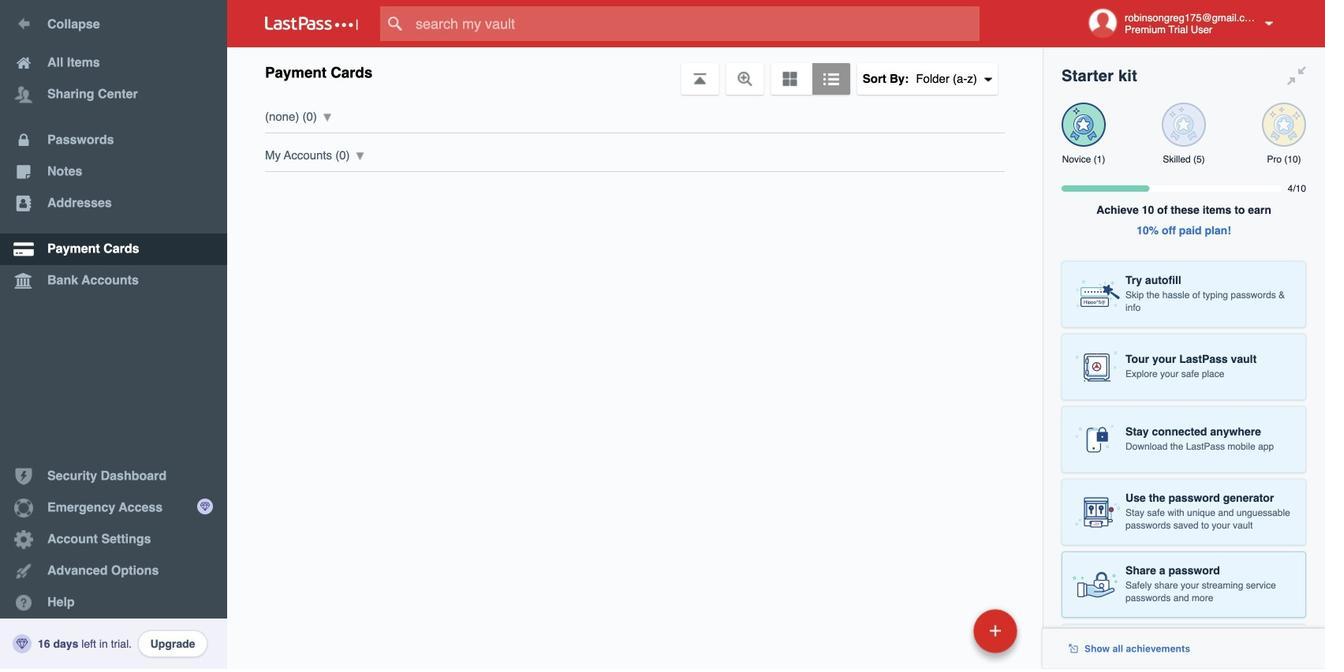 Task type: locate. For each thing, give the bounding box(es) containing it.
vault options navigation
[[227, 47, 1043, 95]]

search my vault text field
[[380, 6, 1011, 41]]



Task type: describe. For each thing, give the bounding box(es) containing it.
main navigation navigation
[[0, 0, 227, 669]]

new item navigation
[[865, 605, 1028, 669]]

lastpass image
[[265, 17, 358, 31]]

new item element
[[865, 608, 1024, 653]]

Search search field
[[380, 6, 1011, 41]]



Task type: vqa. For each thing, say whether or not it's contained in the screenshot.
New item element
yes



